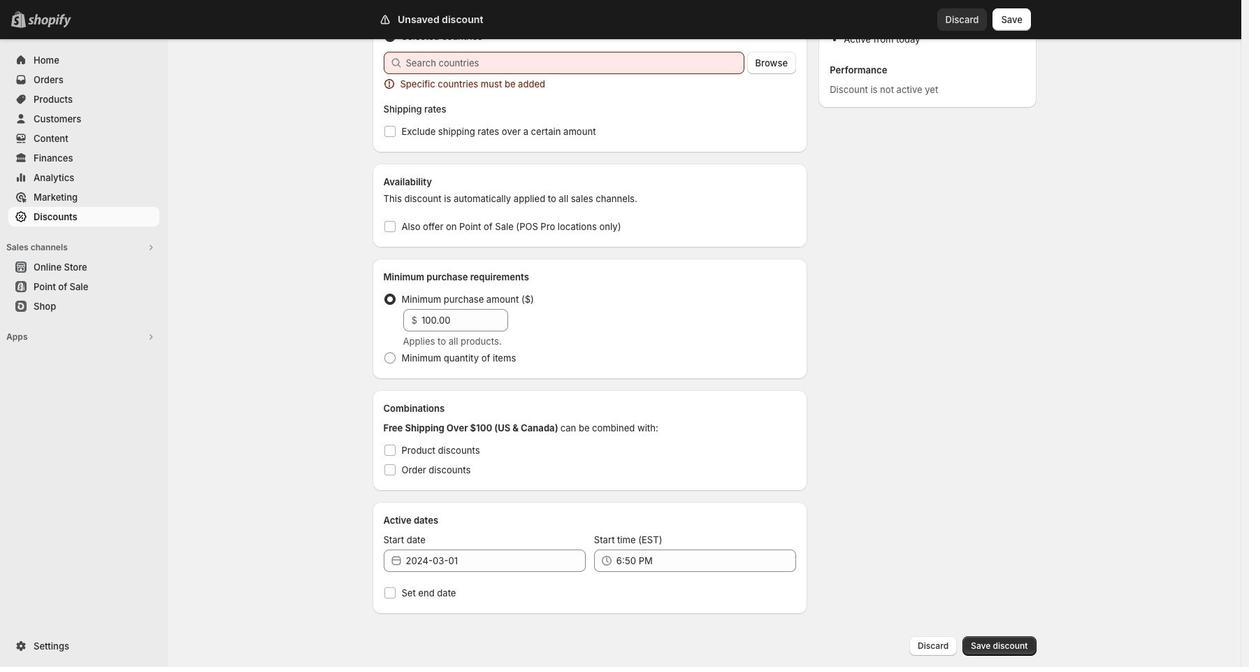 Task type: describe. For each thing, give the bounding box(es) containing it.
0.00 text field
[[422, 309, 508, 331]]

YYYY-MM-DD text field
[[406, 550, 586, 572]]

shopify image
[[28, 14, 71, 28]]

Search countries text field
[[406, 52, 744, 74]]



Task type: vqa. For each thing, say whether or not it's contained in the screenshot.
first
no



Task type: locate. For each thing, give the bounding box(es) containing it.
Enter time text field
[[617, 550, 797, 572]]



